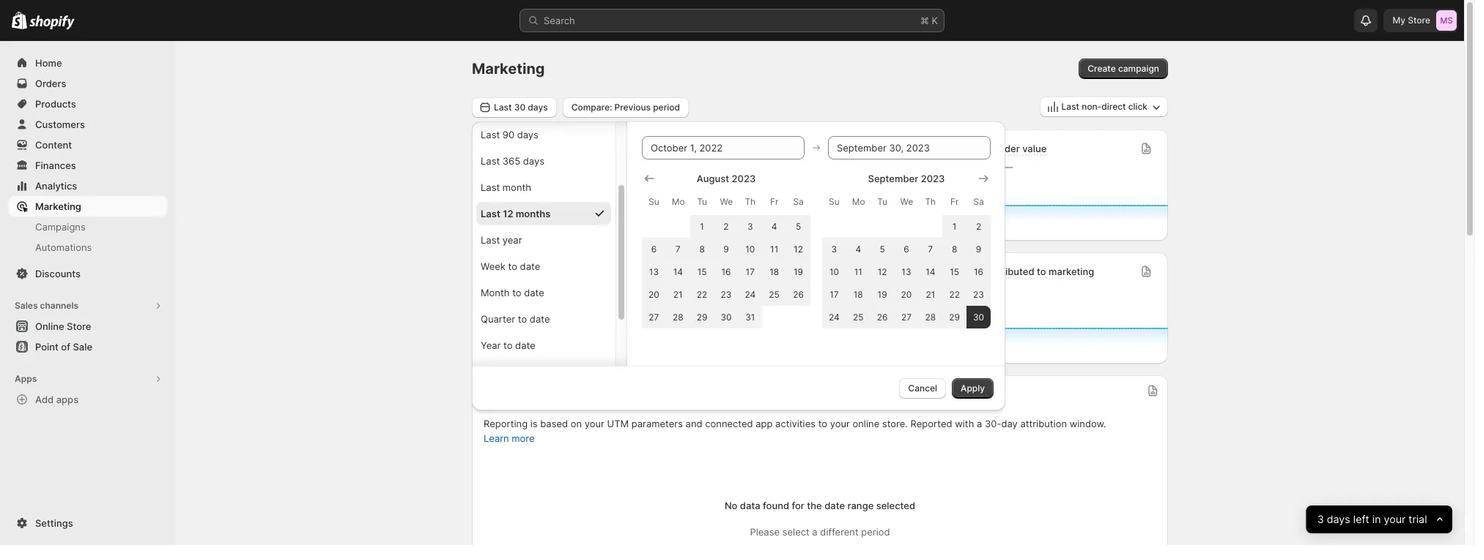 Task type: locate. For each thing, give the bounding box(es) containing it.
no change image for $0.00
[[769, 285, 777, 297]]

0 vertical spatial 19
[[794, 266, 803, 277]]

last left non-
[[1061, 101, 1079, 112]]

1 horizontal spatial 9
[[976, 244, 981, 255]]

0 horizontal spatial 8 button
[[690, 238, 714, 260]]

1 1 from the left
[[700, 221, 704, 232]]

0 vertical spatial 4
[[771, 221, 777, 232]]

1 horizontal spatial 17
[[830, 289, 839, 300]]

range
[[847, 500, 874, 512]]

1 20 from the left
[[649, 289, 659, 300]]

11 button
[[762, 238, 786, 260], [846, 260, 870, 283]]

online up 0%
[[720, 143, 749, 155]]

th for september 2023
[[925, 196, 936, 207]]

1 fr from the left
[[770, 196, 778, 207]]

0 vertical spatial marketing
[[472, 60, 545, 78]]

last up 90
[[494, 101, 512, 112]]

$0.00 up 31 button
[[720, 282, 763, 300]]

date inside year to date button
[[515, 340, 535, 351]]

2 sunday element from the left
[[822, 189, 846, 215]]

grid containing september
[[822, 171, 991, 329]]

2 7 from the left
[[928, 244, 933, 255]]

1 horizontal spatial store
[[1408, 15, 1430, 26]]

1 horizontal spatial online
[[484, 143, 513, 155]]

based
[[540, 418, 568, 430]]

online down 90
[[484, 143, 513, 155]]

1 horizontal spatial 20 button
[[894, 283, 918, 306]]

1 horizontal spatial grid
[[822, 171, 991, 329]]

17
[[746, 266, 755, 277], [830, 289, 839, 300]]

please select a different period
[[750, 527, 890, 539]]

1 horizontal spatial no change image
[[971, 285, 980, 297]]

friday element
[[762, 189, 786, 215], [942, 189, 967, 215]]

28 button
[[666, 306, 690, 329], [918, 306, 942, 329]]

0 horizontal spatial period
[[653, 101, 680, 112]]

3
[[747, 221, 753, 232], [831, 244, 837, 255], [1317, 513, 1324, 527]]

1 horizontal spatial 2023
[[921, 173, 945, 184]]

0 horizontal spatial 3
[[747, 221, 753, 232]]

2 28 from the left
[[925, 312, 936, 323]]

1 horizontal spatial sales
[[720, 266, 744, 278]]

2 horizontal spatial no change image
[[769, 285, 777, 297]]

9 button up orders attributed to marketing on the right
[[967, 238, 991, 260]]

2 tuesday element from the left
[[870, 189, 894, 215]]

2 horizontal spatial 30
[[973, 312, 984, 323]]

we down august 2023
[[720, 196, 733, 207]]

16 for first 16 button from the left
[[721, 266, 731, 277]]

2 mo from the left
[[852, 196, 865, 207]]

1 9 from the left
[[723, 244, 729, 255]]

monday element for august
[[666, 189, 690, 215]]

0 vertical spatial 10
[[745, 244, 755, 255]]

1 30 button from the left
[[714, 306, 738, 329]]

saturday element for september 2023
[[967, 189, 991, 215]]

1 21 from the left
[[673, 289, 683, 300]]

1 friday element from the left
[[762, 189, 786, 215]]

your right in
[[1384, 513, 1406, 527]]

1 horizontal spatial 21 button
[[918, 283, 942, 306]]

sales left channels
[[15, 300, 38, 311]]

1 15 from the left
[[697, 266, 707, 277]]

wednesday element
[[714, 189, 738, 215], [894, 189, 918, 215]]

parameters
[[631, 418, 683, 430]]

2 monday element from the left
[[846, 189, 870, 215]]

0 horizontal spatial 9 button
[[714, 238, 738, 260]]

su for august 2023
[[649, 196, 659, 207]]

2 9 button from the left
[[967, 238, 991, 260]]

6 for second 6 button
[[904, 244, 909, 255]]

2 friday element from the left
[[942, 189, 967, 215]]

1 horizontal spatial 13 button
[[894, 260, 918, 283]]

2 16 button from the left
[[967, 260, 991, 283]]

3 button
[[738, 215, 762, 238], [822, 238, 846, 260]]

1 horizontal spatial 16 button
[[967, 260, 991, 283]]

1 horizontal spatial 23
[[973, 289, 984, 300]]

point
[[35, 341, 59, 353]]

1 button down august
[[690, 215, 714, 238]]

12 inside button
[[503, 208, 513, 219]]

10 button
[[738, 238, 762, 260], [822, 260, 846, 283]]

9 button
[[714, 238, 738, 260], [967, 238, 991, 260]]

monday element down yyyy-mm-dd text box
[[666, 189, 690, 215]]

date right the
[[824, 500, 845, 512]]

sales
[[720, 266, 744, 278], [15, 300, 38, 311]]

th down august 2023
[[745, 196, 756, 207]]

0 horizontal spatial 22
[[697, 289, 707, 300]]

1 marketing from the left
[[806, 266, 852, 278]]

2 20 button from the left
[[894, 283, 918, 306]]

1 horizontal spatial 10
[[829, 266, 839, 277]]

friday element for september 2023
[[942, 189, 967, 215]]

5 button
[[786, 215, 810, 238], [870, 238, 894, 260]]

2 thursday element from the left
[[918, 189, 942, 215]]

mo for august
[[672, 196, 685, 207]]

1 horizontal spatial 15 button
[[942, 260, 967, 283]]

my
[[1393, 15, 1405, 26]]

month to date button
[[476, 281, 611, 304]]

0 horizontal spatial 8
[[699, 244, 705, 255]]

22
[[697, 289, 707, 300], [949, 289, 960, 300]]

0 vertical spatial 5
[[796, 221, 801, 232]]

tuesday element for august
[[690, 189, 714, 215]]

no change image down orders attributed to marketing on the right
[[971, 285, 980, 297]]

24 button down sales attributed to marketing
[[822, 306, 846, 329]]

date for week to date
[[520, 260, 540, 272]]

my store
[[1393, 15, 1430, 26]]

7 for 1st 7 button
[[675, 244, 680, 255]]

3 left left on the right of the page
[[1317, 513, 1324, 527]]

2 29 from the left
[[949, 312, 960, 323]]

0 horizontal spatial 21
[[673, 289, 683, 300]]

date inside quarter to date button
[[530, 313, 550, 325]]

1 14 button from the left
[[666, 260, 690, 283]]

0 horizontal spatial sa
[[793, 196, 804, 207]]

1 thursday element from the left
[[738, 189, 762, 215]]

23
[[721, 289, 732, 300], [973, 289, 984, 300]]

last for last year
[[481, 234, 500, 246]]

friday element down online store conversion rate
[[762, 189, 786, 215]]

1 horizontal spatial 29
[[949, 312, 960, 323]]

9 up sales attributed to marketing
[[723, 244, 729, 255]]

7 for first 7 button from the right
[[928, 244, 933, 255]]

1 vertical spatial 3
[[831, 244, 837, 255]]

2 saturday element from the left
[[967, 189, 991, 215]]

1 8 from the left
[[699, 244, 705, 255]]

2 2023 from the left
[[921, 173, 945, 184]]

compare: previous period
[[571, 101, 680, 112]]

on
[[571, 418, 582, 430]]

1 wednesday element from the left
[[714, 189, 738, 215]]

reporting is based on your utm parameters and connected app activities to your online store. reported with a 30-day attribution window. learn more
[[484, 418, 1106, 445]]

2 6 from the left
[[904, 244, 909, 255]]

su
[[649, 196, 659, 207], [829, 196, 840, 207]]

9
[[723, 244, 729, 255], [976, 244, 981, 255]]

0 horizontal spatial 18 button
[[762, 260, 786, 283]]

23 for second 23 button from right
[[721, 289, 732, 300]]

last inside "dropdown button"
[[494, 101, 512, 112]]

0 horizontal spatial 6 button
[[642, 238, 666, 260]]

year
[[481, 340, 501, 351]]

3 for 3 days left in your trial
[[1317, 513, 1324, 527]]

last inside dropdown button
[[1061, 101, 1079, 112]]

21 button
[[666, 283, 690, 306], [918, 283, 942, 306]]

18
[[769, 266, 779, 277], [853, 289, 863, 300]]

11
[[770, 244, 778, 255], [854, 266, 862, 277]]

0 vertical spatial 18
[[769, 266, 779, 277]]

2 marketing from the left
[[1049, 266, 1094, 278]]

0 horizontal spatial th
[[745, 196, 756, 207]]

1 16 from the left
[[721, 266, 731, 277]]

24 button up 31
[[738, 283, 762, 306]]

28 button up the cancel
[[918, 306, 942, 329]]

2 15 button from the left
[[942, 260, 967, 283]]

sa down conversion
[[793, 196, 804, 207]]

23 down orders attributed to marketing on the right
[[973, 289, 984, 300]]

2 horizontal spatial 3
[[1317, 513, 1324, 527]]

k
[[932, 15, 938, 26]]

create campaign button
[[1079, 59, 1168, 79]]

no change image for 0%
[[748, 162, 756, 174]]

0 horizontal spatial $0.00
[[484, 282, 527, 300]]

days left left on the right of the page
[[1327, 513, 1350, 527]]

date inside the month to date button
[[524, 287, 544, 299]]

to
[[508, 260, 517, 272], [794, 266, 804, 278], [1037, 266, 1046, 278], [512, 287, 521, 299], [518, 313, 527, 325], [503, 340, 513, 351], [818, 418, 827, 430]]

days inside "dropdown button"
[[528, 101, 548, 112]]

0 vertical spatial 25
[[769, 289, 780, 300]]

no change image down order
[[1005, 162, 1013, 174]]

last left year
[[481, 234, 500, 246]]

2 2 from the left
[[976, 221, 981, 232]]

1 horizontal spatial 8
[[952, 244, 957, 255]]

1 store from the left
[[515, 143, 539, 155]]

my store image
[[1436, 10, 1457, 31]]

attribution
[[1020, 418, 1067, 430]]

1 for first '1' button from right
[[952, 221, 957, 232]]

2 for 1st the 2 button
[[723, 221, 729, 232]]

selected
[[876, 500, 915, 512]]

0 horizontal spatial tuesday element
[[690, 189, 714, 215]]

5 down september
[[880, 244, 885, 255]]

1 horizontal spatial period
[[861, 527, 890, 539]]

0 horizontal spatial 2
[[723, 221, 729, 232]]

1 horizontal spatial a
[[977, 418, 982, 430]]

days up last 90 days button
[[528, 101, 548, 112]]

1 grid from the left
[[642, 171, 810, 329]]

automations
[[35, 242, 92, 254]]

10
[[745, 244, 755, 255], [829, 266, 839, 277]]

2023 for september 2023
[[921, 173, 945, 184]]

2 button up orders attributed to marketing on the right
[[967, 215, 991, 238]]

23 button down sales attributed to marketing
[[714, 283, 738, 306]]

period down 'range'
[[861, 527, 890, 539]]

add
[[35, 394, 54, 406]]

store
[[1408, 15, 1430, 26], [67, 321, 91, 333]]

search
[[544, 15, 575, 26]]

th down september 2023
[[925, 196, 936, 207]]

11 up sales attributed to marketing
[[770, 244, 778, 255]]

fr down online store conversion rate
[[770, 196, 778, 207]]

store
[[515, 143, 539, 155], [751, 143, 775, 155]]

1 horizontal spatial marketing
[[1049, 266, 1094, 278]]

2 1 from the left
[[952, 221, 957, 232]]

1 horizontal spatial 5 button
[[870, 238, 894, 260]]

2 grid from the left
[[822, 171, 991, 329]]

23 button down orders attributed to marketing on the right
[[967, 283, 991, 306]]

thursday element for august 2023
[[738, 189, 762, 215]]

2 attributed from the left
[[989, 266, 1034, 278]]

sunday element
[[642, 189, 666, 215], [822, 189, 846, 215]]

1 horizontal spatial 9 button
[[967, 238, 991, 260]]

5 up sales attributed to marketing
[[796, 221, 801, 232]]

1 2023 from the left
[[732, 173, 756, 184]]

24 up 31 button
[[745, 289, 756, 300]]

1 horizontal spatial monday element
[[846, 189, 870, 215]]

1 vertical spatial 12
[[794, 244, 803, 255]]

store up last 365 days
[[515, 143, 539, 155]]

1 horizontal spatial store
[[751, 143, 775, 155]]

23 for 1st 23 button from the right
[[973, 289, 984, 300]]

8 for 1st 8 button from the right
[[952, 244, 957, 255]]

1 6 button from the left
[[642, 238, 666, 260]]

0
[[484, 159, 494, 177], [955, 282, 966, 300]]

days down online store sessions
[[523, 155, 544, 167]]

your inside dropdown button
[[1384, 513, 1406, 527]]

2 horizontal spatial your
[[1384, 513, 1406, 527]]

date down the month to date button
[[530, 313, 550, 325]]

2023 right august
[[732, 173, 756, 184]]

marketing for 0
[[1049, 266, 1094, 278]]

conversion
[[777, 143, 827, 155]]

1 we from the left
[[720, 196, 733, 207]]

1 horizontal spatial 7
[[928, 244, 933, 255]]

0 horizontal spatial your
[[585, 418, 604, 430]]

your left online
[[830, 418, 850, 430]]

store for my store
[[1408, 15, 1430, 26]]

19 for the left "19" button
[[794, 266, 803, 277]]

12 for left 12 button
[[794, 244, 803, 255]]

2 23 button from the left
[[967, 283, 991, 306]]

online up point at the bottom of the page
[[35, 321, 64, 333]]

to inside the month to date button
[[512, 287, 521, 299]]

1 th from the left
[[745, 196, 756, 207]]

2 su from the left
[[829, 196, 840, 207]]

we down september 2023
[[900, 196, 913, 207]]

0 horizontal spatial 21 button
[[666, 283, 690, 306]]

average order value
[[955, 143, 1047, 155]]

1 tu from the left
[[697, 196, 707, 207]]

a
[[977, 418, 982, 430], [812, 527, 818, 539]]

19 for rightmost "19" button
[[878, 289, 887, 300]]

marketing up last 30 days "dropdown button"
[[472, 60, 545, 78]]

0 horizontal spatial store
[[67, 321, 91, 333]]

day
[[1001, 418, 1018, 430]]

2 up orders attributed to marketing on the right
[[976, 221, 981, 232]]

finances link
[[9, 155, 167, 176]]

7
[[675, 244, 680, 255], [928, 244, 933, 255]]

data
[[740, 500, 760, 512]]

store left conversion
[[751, 143, 775, 155]]

thursday element down september 2023
[[918, 189, 942, 215]]

0 horizontal spatial 24
[[745, 289, 756, 300]]

1
[[700, 221, 704, 232], [952, 221, 957, 232]]

2 we from the left
[[900, 196, 913, 207]]

2 21 button from the left
[[918, 283, 942, 306]]

30 button left 31
[[714, 306, 738, 329]]

grid
[[642, 171, 810, 329], [822, 171, 991, 329]]

with
[[955, 418, 974, 430]]

1 horizontal spatial 2
[[976, 221, 981, 232]]

1 6 from the left
[[651, 244, 657, 255]]

quarter to date button
[[476, 307, 611, 331]]

1 horizontal spatial 6 button
[[894, 238, 918, 260]]

last up last year
[[481, 208, 500, 219]]

0 horizontal spatial 6
[[651, 244, 657, 255]]

no change image for 0
[[500, 162, 508, 174]]

1 29 from the left
[[697, 312, 707, 323]]

1 horizontal spatial 23 button
[[967, 283, 991, 306]]

to inside 'week to date' button
[[508, 260, 517, 272]]

1 horizontal spatial attributed
[[989, 266, 1034, 278]]

⌘
[[920, 15, 929, 26]]

1 9 button from the left
[[714, 238, 738, 260]]

last 12 months
[[481, 208, 551, 219]]

0 left 365
[[484, 159, 494, 177]]

26
[[793, 289, 804, 300], [877, 312, 888, 323]]

2 fr from the left
[[950, 196, 959, 207]]

1 sa from the left
[[793, 196, 804, 207]]

13
[[649, 266, 659, 277], [902, 266, 911, 277]]

0 vertical spatial 26
[[793, 289, 804, 300]]

3 inside dropdown button
[[1317, 513, 1324, 527]]

no change image for attributed
[[971, 285, 980, 297]]

no change image for sales
[[533, 285, 541, 297]]

0 horizontal spatial no change image
[[500, 162, 508, 174]]

9 up orders attributed to marketing on the right
[[976, 244, 981, 255]]

0 down orders attributed to marketing on the right
[[955, 282, 966, 300]]

1 22 from the left
[[697, 289, 707, 300]]

1 vertical spatial store
[[67, 321, 91, 333]]

a right select
[[812, 527, 818, 539]]

fr for august 2023
[[770, 196, 778, 207]]

11 right sales attributed to marketing
[[854, 266, 862, 277]]

sunday element for august 2023
[[642, 189, 666, 215]]

marketing
[[806, 266, 852, 278], [1049, 266, 1094, 278]]

no change image
[[500, 162, 508, 174], [748, 162, 756, 174], [769, 285, 777, 297]]

no change image
[[1005, 162, 1013, 174], [533, 285, 541, 297], [971, 285, 980, 297]]

a left 30-
[[977, 418, 982, 430]]

1 button down september 2023
[[942, 215, 967, 238]]

1 attributed from the left
[[747, 266, 792, 278]]

2 22 button from the left
[[942, 283, 967, 306]]

tuesday element
[[690, 189, 714, 215], [870, 189, 894, 215]]

2023 down yyyy-mm-dd text field
[[921, 173, 945, 184]]

2 store from the left
[[751, 143, 775, 155]]

no change image right 0%
[[748, 162, 756, 174]]

30 button
[[714, 306, 738, 329], [967, 306, 991, 329]]

1 vertical spatial 19
[[878, 289, 887, 300]]

friday element down september 2023
[[942, 189, 967, 215]]

1 2 from the left
[[723, 221, 729, 232]]

days for last 90 days
[[517, 129, 538, 140]]

online
[[484, 143, 513, 155], [720, 143, 749, 155], [35, 321, 64, 333]]

30 button down orders attributed to marketing on the right
[[967, 306, 991, 329]]

1 horizontal spatial 12
[[794, 244, 803, 255]]

1 horizontal spatial 24 button
[[822, 306, 846, 329]]

monday element
[[666, 189, 690, 215], [846, 189, 870, 215]]

$0.00 for total
[[484, 282, 527, 300]]

saturday element for august 2023
[[786, 189, 810, 215]]

2 22 from the left
[[949, 289, 960, 300]]

2023
[[732, 173, 756, 184], [921, 173, 945, 184]]

0 horizontal spatial marketing
[[806, 266, 852, 278]]

16 button
[[714, 260, 738, 283], [967, 260, 991, 283]]

1 sunday element from the left
[[642, 189, 666, 215]]

0 horizontal spatial 25
[[769, 289, 780, 300]]

3 up sales attributed to marketing
[[831, 244, 837, 255]]

store up sale
[[67, 321, 91, 333]]

store for 0%
[[751, 143, 775, 155]]

tu down august
[[697, 196, 707, 207]]

1 13 button from the left
[[642, 260, 666, 283]]

fr down average
[[950, 196, 959, 207]]

days inside dropdown button
[[1327, 513, 1350, 527]]

tuesday element down september
[[870, 189, 894, 215]]

17 down sales attributed to marketing
[[830, 289, 839, 300]]

3 down august 2023
[[747, 221, 753, 232]]

1 28 from the left
[[673, 312, 683, 323]]

0 horizontal spatial 15 button
[[690, 260, 714, 283]]

attributed for $0.00
[[747, 266, 792, 278]]

days up online store sessions
[[517, 129, 538, 140]]

1 1 button from the left
[[690, 215, 714, 238]]

3 button down august 2023
[[738, 215, 762, 238]]

28 left 31 button
[[673, 312, 683, 323]]

1 su from the left
[[649, 196, 659, 207]]

1 7 from the left
[[675, 244, 680, 255]]

0 horizontal spatial marketing
[[35, 201, 81, 212]]

last for last 30 days
[[494, 101, 512, 112]]

sales inside "sales channels" button
[[15, 300, 38, 311]]

0 horizontal spatial store
[[515, 143, 539, 155]]

0 horizontal spatial 16 button
[[714, 260, 738, 283]]

fr for september 2023
[[950, 196, 959, 207]]

1 vertical spatial a
[[812, 527, 818, 539]]

11 for left the 11 button
[[770, 244, 778, 255]]

thursday element
[[738, 189, 762, 215], [918, 189, 942, 215]]

3 button up sales attributed to marketing
[[822, 238, 846, 260]]

last left 365
[[481, 155, 500, 167]]

month
[[503, 181, 531, 193]]

last for last 12 months
[[481, 208, 500, 219]]

months
[[516, 208, 551, 219]]

12 for the right 12 button
[[878, 266, 887, 277]]

1 horizontal spatial 1
[[952, 221, 957, 232]]

0 horizontal spatial 1
[[700, 221, 704, 232]]

2 23 from the left
[[973, 289, 984, 300]]

no change image up last month
[[500, 162, 508, 174]]

last left "month"
[[481, 181, 500, 193]]

online inside button
[[35, 321, 64, 333]]

marketing
[[472, 60, 545, 78], [35, 201, 81, 212]]

date down sales
[[524, 287, 544, 299]]

6
[[651, 244, 657, 255], [904, 244, 909, 255]]

1 horizontal spatial 8 button
[[942, 238, 967, 260]]

days
[[528, 101, 548, 112], [517, 129, 538, 140], [523, 155, 544, 167], [1327, 513, 1350, 527]]

thursday element down august 2023
[[738, 189, 762, 215]]

1 horizontal spatial 18
[[853, 289, 863, 300]]

store right my
[[1408, 15, 1430, 26]]

marketing for $0.00
[[806, 266, 852, 278]]

0 horizontal spatial su
[[649, 196, 659, 207]]

28 up the cancel
[[925, 312, 936, 323]]

1 tuesday element from the left
[[690, 189, 714, 215]]

17 button up 31 button
[[738, 260, 762, 283]]

0 horizontal spatial attributed
[[747, 266, 792, 278]]

0 horizontal spatial 9
[[723, 244, 729, 255]]

17 up 31 button
[[746, 266, 755, 277]]

2 30 button from the left
[[967, 306, 991, 329]]

tuesday element for september
[[870, 189, 894, 215]]

store inside button
[[67, 321, 91, 333]]

saturday element down conversion
[[786, 189, 810, 215]]

days for last 30 days
[[528, 101, 548, 112]]

your right on
[[585, 418, 604, 430]]

tu down september
[[877, 196, 887, 207]]

tuesday element down august
[[690, 189, 714, 215]]

15 for 1st 15 button
[[697, 266, 707, 277]]

2 15 from the left
[[950, 266, 959, 277]]

sales for sales attributed to marketing
[[720, 266, 744, 278]]

0 horizontal spatial 12
[[503, 208, 513, 219]]

1 13 from the left
[[649, 266, 659, 277]]

is
[[530, 418, 538, 430]]

1 saturday element from the left
[[786, 189, 810, 215]]

16 for first 16 button from the right
[[974, 266, 983, 277]]

date down last year button
[[520, 260, 540, 272]]

2 13 button from the left
[[894, 260, 918, 283]]

2 wednesday element from the left
[[894, 189, 918, 215]]

shopify image
[[12, 12, 27, 29], [29, 15, 75, 30]]

last month button
[[476, 175, 611, 199]]

date
[[520, 260, 540, 272], [524, 287, 544, 299], [530, 313, 550, 325], [515, 340, 535, 351], [824, 500, 845, 512]]

5 button up sales attributed to marketing
[[786, 215, 810, 238]]

0 horizontal spatial 30
[[514, 101, 525, 112]]

1 for 1st '1' button from left
[[700, 221, 704, 232]]

period right previous
[[653, 101, 680, 112]]

su for september 2023
[[829, 196, 840, 207]]

sa for september 2023
[[973, 196, 984, 207]]

0 horizontal spatial a
[[812, 527, 818, 539]]

2 14 from the left
[[926, 266, 935, 277]]

2 button down august 2023
[[714, 215, 738, 238]]

1 horizontal spatial 29 button
[[942, 306, 967, 329]]

date down 'quarter to date'
[[515, 340, 535, 351]]

attributed
[[747, 266, 792, 278], [989, 266, 1034, 278]]

compare: previous period button
[[563, 97, 689, 118]]

compare:
[[571, 101, 612, 112]]

0 horizontal spatial 28
[[673, 312, 683, 323]]

last left 90
[[481, 129, 500, 140]]

23 down sales attributed to marketing
[[721, 289, 732, 300]]

orders for orders
[[35, 78, 66, 89]]

1 horizontal spatial no change image
[[748, 162, 756, 174]]

2 tu from the left
[[877, 196, 887, 207]]

1 vertical spatial 0
[[955, 282, 966, 300]]

date inside 'week to date' button
[[520, 260, 540, 272]]

no change image down sales attributed to marketing
[[769, 285, 777, 297]]

$0.00 down total sales
[[484, 282, 527, 300]]

saturday element
[[786, 189, 810, 215], [967, 189, 991, 215]]

1 horizontal spatial 0
[[955, 282, 966, 300]]

1 21 button from the left
[[666, 283, 690, 306]]

saturday element down average
[[967, 189, 991, 215]]

no change image down 'week to date' button on the left
[[533, 285, 541, 297]]

wednesday element down september 2023
[[894, 189, 918, 215]]

home link
[[9, 53, 167, 73]]

24 down sales attributed to marketing
[[829, 312, 840, 323]]

15 for 1st 15 button from right
[[950, 266, 959, 277]]

2 16 from the left
[[974, 266, 983, 277]]

1 horizontal spatial tu
[[877, 196, 887, 207]]

9 button up sales attributed to marketing
[[714, 238, 738, 260]]

2 8 from the left
[[952, 244, 957, 255]]

sales attributed to marketing
[[720, 266, 852, 278]]

3 days left in your trial
[[1317, 513, 1427, 527]]

2 27 from the left
[[901, 312, 912, 323]]

28 button left 31 button
[[666, 306, 690, 329]]

last year button
[[476, 228, 611, 252]]

1 horizontal spatial th
[[925, 196, 936, 207]]

30 up last 90 days
[[514, 101, 525, 112]]

⌘ k
[[920, 15, 938, 26]]



Task type: vqa. For each thing, say whether or not it's contained in the screenshot.
first an from the top
no



Task type: describe. For each thing, give the bounding box(es) containing it.
31
[[745, 312, 755, 323]]

the
[[807, 500, 822, 512]]

sales
[[509, 266, 532, 278]]

0 horizontal spatial 4 button
[[762, 215, 786, 238]]

customers
[[35, 119, 85, 130]]

1 vertical spatial marketing
[[35, 201, 81, 212]]

store.
[[882, 418, 908, 430]]

orders for orders attributed to marketing
[[955, 266, 987, 278]]

date for month to date
[[524, 287, 544, 299]]

add apps button
[[9, 390, 167, 410]]

1 horizontal spatial 25 button
[[846, 306, 870, 329]]

0 horizontal spatial 3 button
[[738, 215, 762, 238]]

1 23 button from the left
[[714, 283, 738, 306]]

1 22 button from the left
[[690, 283, 714, 306]]

previous
[[614, 101, 651, 112]]

365
[[503, 155, 520, 167]]

apps
[[56, 394, 78, 406]]

quarter to date
[[481, 313, 550, 325]]

5 for the left 5 button
[[796, 221, 801, 232]]

analytics link
[[9, 176, 167, 196]]

18 for the right 18 button
[[853, 289, 863, 300]]

online store
[[35, 321, 91, 333]]

1 vertical spatial 26
[[877, 312, 888, 323]]

1 7 button from the left
[[666, 238, 690, 260]]

automations link
[[9, 237, 167, 258]]

18 for the left 18 button
[[769, 266, 779, 277]]

14 for 2nd 14 "button" from right
[[673, 266, 683, 277]]

campaigns link
[[9, 217, 167, 237]]

2 13 from the left
[[902, 266, 911, 277]]

year
[[503, 234, 522, 246]]

2 21 from the left
[[926, 289, 935, 300]]

sales channels
[[15, 300, 79, 311]]

last for last 90 days
[[481, 129, 500, 140]]

1 vertical spatial 17
[[830, 289, 839, 300]]

your for 3
[[1384, 513, 1406, 527]]

tu for august
[[697, 196, 707, 207]]

orders attributed to marketing
[[955, 266, 1094, 278]]

sunday element for september 2023
[[822, 189, 846, 215]]

we for september
[[900, 196, 913, 207]]

2 20 from the left
[[901, 289, 912, 300]]

29 for 1st 29 button from left
[[697, 312, 707, 323]]

online for 0
[[484, 143, 513, 155]]

1 horizontal spatial 25
[[853, 312, 864, 323]]

2 8 button from the left
[[942, 238, 967, 260]]

content
[[35, 139, 72, 151]]

total
[[484, 266, 506, 278]]

no
[[725, 500, 737, 512]]

month
[[481, 287, 510, 299]]

august
[[697, 173, 729, 184]]

2 27 button from the left
[[894, 306, 918, 329]]

year to date
[[481, 340, 535, 351]]

3 for leftmost 3 button
[[747, 221, 753, 232]]

2 28 button from the left
[[918, 306, 942, 329]]

31 button
[[738, 306, 762, 329]]

add apps
[[35, 394, 78, 406]]

0 horizontal spatial 17 button
[[738, 260, 762, 283]]

1 8 button from the left
[[690, 238, 714, 260]]

reporting
[[484, 418, 528, 430]]

0 horizontal spatial 24 button
[[738, 283, 762, 306]]

your for reporting
[[585, 418, 604, 430]]

sales channels button
[[9, 296, 167, 317]]

settings
[[35, 518, 73, 530]]

sessions
[[541, 143, 581, 155]]

3 for right 3 button
[[831, 244, 837, 255]]

app
[[756, 418, 773, 430]]

last for last 365 days
[[481, 155, 500, 167]]

3 days left in your trial button
[[1306, 506, 1452, 534]]

last 365 days button
[[476, 149, 611, 173]]

0 horizontal spatial 10
[[745, 244, 755, 255]]

attributed for 0
[[989, 266, 1034, 278]]

products
[[35, 98, 76, 110]]

0 horizontal spatial 5 button
[[786, 215, 810, 238]]

we for august
[[720, 196, 733, 207]]

month to date
[[481, 287, 544, 299]]

last non-direct click
[[1061, 101, 1147, 112]]

analytics
[[35, 180, 77, 192]]

september
[[868, 173, 918, 184]]

apps
[[15, 374, 37, 385]]

8 for first 8 button
[[699, 244, 705, 255]]

window.
[[1070, 418, 1106, 430]]

date for quarter to date
[[530, 313, 550, 325]]

1 vertical spatial 10
[[829, 266, 839, 277]]

thursday element for september 2023
[[918, 189, 942, 215]]

discounts
[[35, 268, 81, 280]]

1 vertical spatial period
[[861, 527, 890, 539]]

sa for august 2023
[[793, 196, 804, 207]]

11 for the 11 button to the right
[[854, 266, 862, 277]]

28 for 1st 28 button from the left
[[673, 312, 683, 323]]

online store button
[[0, 317, 176, 337]]

YYYY-MM-DD text field
[[642, 136, 805, 159]]

to inside quarter to date button
[[518, 313, 527, 325]]

a inside reporting is based on your utm parameters and connected app activities to your online store. reported with a 30-day attribution window. learn more
[[977, 418, 982, 430]]

1 horizontal spatial 12 button
[[870, 260, 894, 283]]

0 horizontal spatial 25 button
[[762, 283, 786, 306]]

non-
[[1082, 101, 1102, 112]]

2023 for august 2023
[[732, 173, 756, 184]]

left
[[1353, 513, 1370, 527]]

more
[[512, 433, 535, 445]]

5 for right 5 button
[[880, 244, 885, 255]]

th for august 2023
[[745, 196, 756, 207]]

year to date button
[[476, 334, 611, 357]]

2 1 button from the left
[[942, 215, 967, 238]]

last 365 days
[[481, 155, 544, 167]]

1 27 button from the left
[[642, 306, 666, 329]]

average
[[955, 143, 993, 155]]

store for 0
[[515, 143, 539, 155]]

1 horizontal spatial 3 button
[[822, 238, 846, 260]]

22 for first 22 button from right
[[949, 289, 960, 300]]

0 horizontal spatial 10 button
[[738, 238, 762, 260]]

last for last month
[[481, 181, 500, 193]]

direct
[[1102, 101, 1126, 112]]

1 27 from the left
[[649, 312, 659, 323]]

1 horizontal spatial 26 button
[[870, 306, 894, 329]]

0 horizontal spatial 11 button
[[762, 238, 786, 260]]

sale
[[73, 341, 92, 353]]

2 14 button from the left
[[918, 260, 942, 283]]

1 20 button from the left
[[642, 283, 666, 306]]

$0.00 for average
[[955, 159, 999, 177]]

found
[[763, 500, 789, 512]]

no data found for the date range selected
[[725, 500, 915, 512]]

1 horizontal spatial 30
[[721, 312, 732, 323]]

1 15 button from the left
[[690, 260, 714, 283]]

point of sale link
[[9, 337, 167, 358]]

0 for online
[[484, 159, 494, 177]]

online for 0%
[[720, 143, 749, 155]]

1 horizontal spatial 17 button
[[822, 283, 846, 306]]

2 29 button from the left
[[942, 306, 967, 329]]

1 horizontal spatial 10 button
[[822, 260, 846, 283]]

campaign
[[1118, 63, 1159, 74]]

28 for second 28 button from left
[[925, 312, 936, 323]]

1 horizontal spatial 11 button
[[846, 260, 870, 283]]

last 30 days
[[494, 101, 548, 112]]

1 horizontal spatial 18 button
[[846, 283, 870, 306]]

mo for september
[[852, 196, 865, 207]]

learn more link
[[484, 433, 535, 445]]

0 vertical spatial 24
[[745, 289, 756, 300]]

click
[[1128, 101, 1147, 112]]

29 for 1st 29 button from the right
[[949, 312, 960, 323]]

store for online store
[[67, 321, 91, 333]]

0 horizontal spatial 12 button
[[786, 238, 810, 260]]

2 6 button from the left
[[894, 238, 918, 260]]

orders link
[[9, 73, 167, 94]]

1 horizontal spatial 24
[[829, 312, 840, 323]]

last non-direct click button
[[1039, 97, 1168, 117]]

6 for second 6 button from the right
[[651, 244, 657, 255]]

wednesday element for august
[[714, 189, 738, 215]]

friday element for august 2023
[[762, 189, 786, 215]]

1 vertical spatial 4
[[855, 244, 861, 255]]

apps button
[[9, 369, 167, 390]]

0 horizontal spatial 26
[[793, 289, 804, 300]]

monday element for september
[[846, 189, 870, 215]]

and
[[686, 418, 702, 430]]

cancel
[[908, 383, 937, 394]]

point of sale button
[[0, 337, 176, 358]]

grid containing august
[[642, 171, 810, 329]]

0 vertical spatial 17
[[746, 266, 755, 277]]

content link
[[9, 135, 167, 155]]

marketing link
[[9, 196, 167, 217]]

channels
[[40, 300, 79, 311]]

last for last non-direct click
[[1061, 101, 1079, 112]]

1 16 button from the left
[[714, 260, 738, 283]]

learn
[[484, 433, 509, 445]]

2 7 button from the left
[[918, 238, 942, 260]]

days for last 365 days
[[523, 155, 544, 167]]

1 horizontal spatial 4 button
[[846, 238, 870, 260]]

1 29 button from the left
[[690, 306, 714, 329]]

1 28 button from the left
[[666, 306, 690, 329]]

0 horizontal spatial 19 button
[[786, 260, 810, 283]]

tu for september
[[877, 196, 887, 207]]

select
[[782, 527, 809, 539]]

1 horizontal spatial your
[[830, 418, 850, 430]]

wednesday element for september
[[894, 189, 918, 215]]

0 horizontal spatial 26 button
[[786, 283, 810, 306]]

0 for orders
[[955, 282, 966, 300]]

$0.00 for sales
[[720, 282, 763, 300]]

connected
[[705, 418, 753, 430]]

period inside dropdown button
[[653, 101, 680, 112]]

to inside reporting is based on your utm parameters and connected app activities to your online store. reported with a 30-day attribution window. learn more
[[818, 418, 827, 430]]

0 horizontal spatial shopify image
[[12, 12, 27, 29]]

utm
[[607, 418, 629, 430]]

last month
[[481, 181, 531, 193]]

1 horizontal spatial shopify image
[[29, 15, 75, 30]]

no change image for order
[[1005, 162, 1013, 174]]

to inside year to date button
[[503, 340, 513, 351]]

order
[[995, 143, 1020, 155]]

date for year to date
[[515, 340, 535, 351]]

trial
[[1409, 513, 1427, 527]]

1 2 button from the left
[[714, 215, 738, 238]]

online
[[853, 418, 879, 430]]

online store sessions
[[484, 143, 581, 155]]

please
[[750, 527, 780, 539]]

sales for sales channels
[[15, 300, 38, 311]]

2 9 from the left
[[976, 244, 981, 255]]

week
[[481, 260, 506, 272]]

august 2023
[[697, 173, 756, 184]]

1 horizontal spatial 19 button
[[870, 283, 894, 306]]

rate
[[830, 143, 848, 155]]

2 for 1st the 2 button from right
[[976, 221, 981, 232]]

last 90 days
[[481, 129, 538, 140]]

22 for 2nd 22 button from right
[[697, 289, 707, 300]]

home
[[35, 57, 62, 69]]

14 for second 14 "button" from left
[[926, 266, 935, 277]]

quarter
[[481, 313, 515, 325]]

0%
[[720, 159, 742, 177]]

discounts link
[[9, 264, 167, 284]]

YYYY-MM-DD text field
[[828, 136, 991, 159]]

2 2 button from the left
[[967, 215, 991, 238]]

30 inside "dropdown button"
[[514, 101, 525, 112]]

last year
[[481, 234, 522, 246]]



